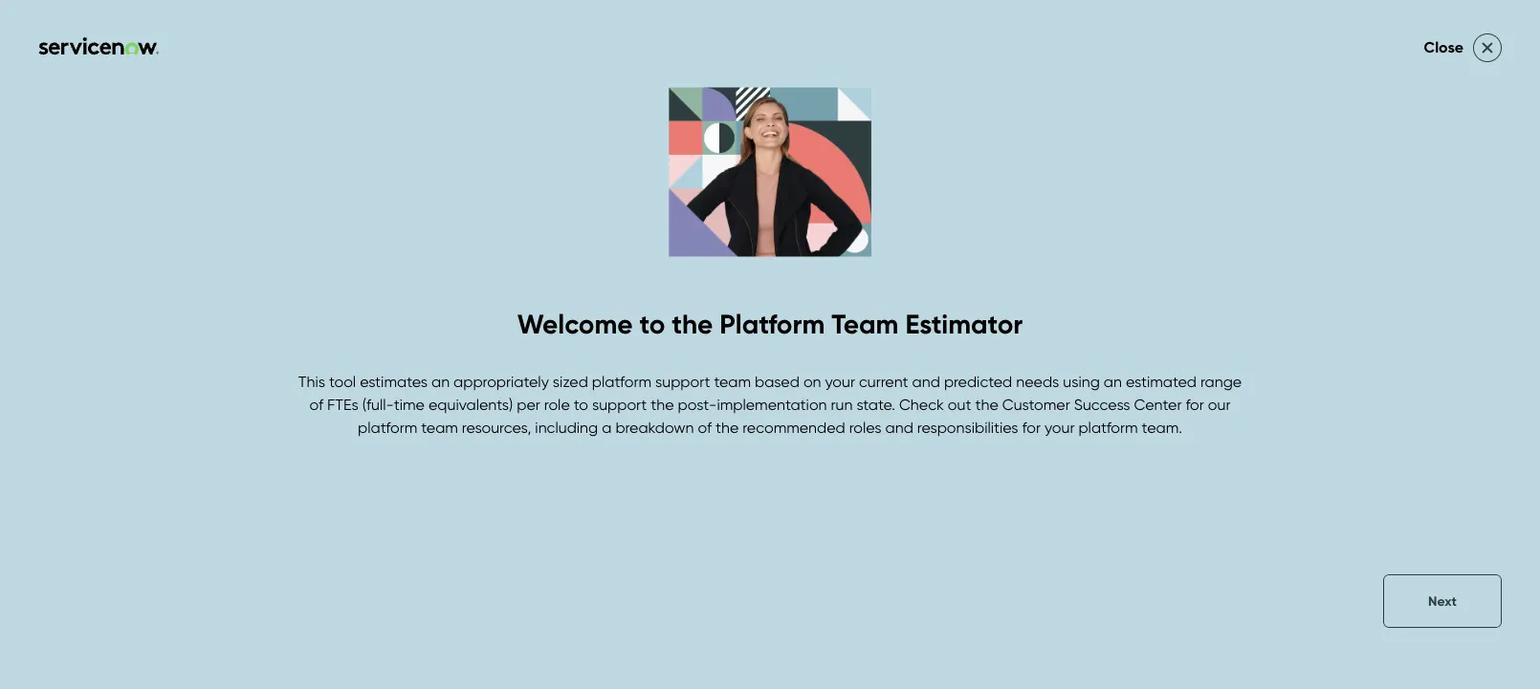 Task type: describe. For each thing, give the bounding box(es) containing it.
a inside your servicenow® platform team establishes, maintains, and extends servicenow as a strategic bus
[[1439, 359, 1449, 377]]

servicenow inside your servicenow® platform team establishes, maintains, and extends servicenow as a strategic bus
[[1333, 359, 1415, 377]]

close
[[1424, 38, 1464, 57]]

recommended
[[743, 419, 846, 437]]

establishes,
[[1081, 359, 1162, 377]]

ftes
[[327, 396, 359, 414]]

1 an from the left
[[432, 373, 450, 391]]

0 horizontal spatial support
[[592, 396, 647, 414]]

on
[[804, 373, 822, 391]]

per
[[517, 396, 541, 414]]

a inside this tool estimates an appropriately sized platform support team based on your current and predicted needs using an estimated range of ftes (full-time equivalents) per role to support the post-implementation run state. check out the customer success center for our platform team resources, including a breakdown of the recommended roles and responsibilities for your platform team.
[[602, 419, 612, 437]]

center
[[1134, 396, 1182, 414]]

(full-
[[362, 396, 394, 414]]

to inside this tool estimates an appropriately sized platform support team based on your current and predicted needs using an estimated range of ftes (full-time equivalents) per role to support the post-implementation run state. check out the customer success center for our platform team resources, including a breakdown of the recommended roles and responsibilities for your platform team.
[[574, 396, 588, 414]]

servicenow inside servicenow platform team estimator
[[844, 210, 1094, 266]]

and down check
[[886, 419, 914, 437]]

next
[[1429, 594, 1457, 610]]

range
[[1201, 373, 1242, 391]]

1 horizontal spatial of
[[698, 419, 712, 437]]

0 horizontal spatial team
[[421, 419, 458, 437]]

1 horizontal spatial team
[[714, 373, 751, 391]]

role
[[544, 396, 570, 414]]

events and webinars link
[[540, 70, 687, 108]]

events
[[540, 79, 585, 98]]

events and webinars
[[540, 79, 687, 98]]

0 vertical spatial of
[[310, 396, 323, 414]]

platform inside your servicenow® platform team establishes, maintains, and extends servicenow as a strategic bus
[[977, 359, 1036, 377]]

check
[[899, 396, 944, 414]]

servicenow platform team estimator
[[844, 210, 1412, 326]]

get support
[[839, 79, 926, 98]]

platform down (full- at the left bottom
[[358, 419, 417, 437]]

including
[[535, 419, 598, 437]]

services
[[734, 79, 792, 98]]

needs
[[1016, 373, 1060, 391]]

get support link
[[839, 70, 926, 108]]

appropriately
[[454, 373, 549, 391]]

current
[[859, 373, 909, 391]]

get
[[839, 79, 866, 98]]

as
[[1418, 359, 1435, 377]]

estimated
[[1126, 373, 1197, 391]]

state.
[[857, 396, 896, 414]]

0 horizontal spatial for
[[1023, 419, 1041, 437]]

breakdown
[[616, 419, 694, 437]]

run
[[831, 396, 853, 414]]

tool
[[329, 373, 356, 391]]

team inside servicenow platform team estimator
[[1297, 210, 1412, 266]]

customer
[[1003, 396, 1070, 414]]

platform down the "success"
[[1079, 419, 1138, 437]]

out
[[948, 396, 972, 414]]

next link
[[1384, 575, 1502, 629]]

1 horizontal spatial your
[[1045, 419, 1075, 437]]

team inside your servicenow® platform team establishes, maintains, and extends servicenow as a strategic bus
[[1040, 359, 1077, 377]]



Task type: locate. For each thing, give the bounding box(es) containing it.
0 horizontal spatial of
[[310, 396, 323, 414]]

welcome to the platform team estimator
[[517, 308, 1023, 341]]

0 vertical spatial support
[[656, 373, 710, 391]]

and up check
[[912, 373, 941, 391]]

welcome
[[517, 308, 633, 341]]

a right including
[[602, 419, 612, 437]]

team up customer
[[1040, 359, 1077, 377]]

estimates
[[360, 373, 428, 391]]

for left our
[[1186, 396, 1205, 414]]

1 horizontal spatial a
[[1439, 359, 1449, 377]]

to
[[640, 308, 665, 341], [574, 396, 588, 414]]

the up post-
[[672, 308, 713, 341]]

0 vertical spatial servicenow
[[844, 210, 1094, 266]]

bus
[[1518, 359, 1541, 377]]

your down customer
[[1045, 419, 1075, 437]]

predicted
[[944, 373, 1013, 391]]

webinars
[[621, 79, 687, 98]]

success
[[1074, 396, 1130, 414]]

the down predicted
[[976, 396, 999, 414]]

servicenow®
[[878, 359, 973, 377]]

our
[[1208, 396, 1231, 414]]

0 horizontal spatial to
[[574, 396, 588, 414]]

to right welcome
[[640, 308, 665, 341]]

to right role
[[574, 396, 588, 414]]

team
[[1297, 210, 1412, 266], [832, 308, 899, 341]]

and right events
[[589, 79, 617, 98]]

for down customer
[[1023, 419, 1041, 437]]

0 horizontal spatial servicenow
[[844, 210, 1094, 266]]

time
[[394, 396, 425, 414]]

the up breakdown
[[651, 396, 674, 414]]

1 vertical spatial support
[[592, 396, 647, 414]]

1 vertical spatial platform
[[720, 308, 825, 341]]

your
[[844, 359, 875, 377]]

1 horizontal spatial to
[[640, 308, 665, 341]]

1 horizontal spatial support
[[656, 373, 710, 391]]

your
[[825, 373, 855, 391], [1045, 419, 1075, 437]]

platform
[[977, 359, 1036, 377], [592, 373, 652, 391], [358, 419, 417, 437], [1079, 419, 1138, 437]]

an up equivalents)
[[432, 373, 450, 391]]

1 vertical spatial of
[[698, 419, 712, 437]]

0 vertical spatial to
[[640, 308, 665, 341]]

1 vertical spatial servicenow
[[1333, 359, 1415, 377]]

2 horizontal spatial team
[[1040, 359, 1077, 377]]

1 vertical spatial your
[[1045, 419, 1075, 437]]

and inside your servicenow® platform team establishes, maintains, and extends servicenow as a strategic bus
[[1241, 359, 1269, 377]]

0 horizontal spatial your
[[825, 373, 855, 391]]

services link
[[734, 70, 792, 108]]

this
[[298, 373, 325, 391]]

1 vertical spatial a
[[602, 419, 612, 437]]

1 horizontal spatial an
[[1104, 373, 1122, 391]]

post-
[[678, 396, 717, 414]]

platform inside servicenow platform team estimator
[[1106, 210, 1286, 266]]

based
[[755, 373, 800, 391]]

1 horizontal spatial platform
[[1106, 210, 1286, 266]]

servicenow
[[844, 210, 1094, 266], [1333, 359, 1415, 377]]

equivalents)
[[429, 396, 513, 414]]

the
[[672, 308, 713, 341], [651, 396, 674, 414], [976, 396, 999, 414], [716, 419, 739, 437]]

0 vertical spatial for
[[1186, 396, 1205, 414]]

of down this
[[310, 396, 323, 414]]

responsibilities
[[918, 419, 1019, 437]]

1 horizontal spatial servicenow
[[1333, 359, 1415, 377]]

strategic
[[1453, 359, 1515, 377]]

team.
[[1142, 419, 1183, 437]]

0 horizontal spatial an
[[432, 373, 450, 391]]

estimator
[[844, 269, 1046, 326], [906, 308, 1023, 341]]

0 horizontal spatial team
[[832, 308, 899, 341]]

platform right sized
[[592, 373, 652, 391]]

0 horizontal spatial a
[[602, 419, 612, 437]]

1 vertical spatial for
[[1023, 419, 1041, 437]]

for
[[1186, 396, 1205, 414], [1023, 419, 1041, 437]]

roles
[[849, 419, 882, 437]]

estimator inside servicenow platform team estimator
[[844, 269, 1046, 326]]

an up the "success"
[[1104, 373, 1122, 391]]

1 horizontal spatial for
[[1186, 396, 1205, 414]]

your up "run" at the right
[[825, 373, 855, 391]]

team down time
[[421, 419, 458, 437]]

platform
[[1106, 210, 1286, 266], [720, 308, 825, 341]]

of
[[310, 396, 323, 414], [698, 419, 712, 437]]

support
[[869, 79, 926, 98]]

your servicenow® platform team establishes, maintains, and extends servicenow as a strategic bus
[[844, 359, 1541, 423]]

this tool estimates an appropriately sized platform support team based on your current and predicted needs using an estimated range of ftes (full-time equivalents) per role to support the post-implementation run state. check out the customer success center for our platform team resources, including a breakdown of the recommended roles and responsibilities for your platform team.
[[298, 373, 1242, 437]]

and left extends
[[1241, 359, 1269, 377]]

2 an from the left
[[1104, 373, 1122, 391]]

an
[[432, 373, 450, 391], [1104, 373, 1122, 391]]

team
[[1040, 359, 1077, 377], [714, 373, 751, 391], [421, 419, 458, 437]]

sized
[[553, 373, 588, 391]]

1 horizontal spatial team
[[1297, 210, 1412, 266]]

0 vertical spatial a
[[1439, 359, 1449, 377]]

platform up customer
[[977, 359, 1036, 377]]

0 vertical spatial team
[[1297, 210, 1412, 266]]

maintains,
[[1165, 359, 1237, 377]]

1 vertical spatial team
[[832, 308, 899, 341]]

support up breakdown
[[592, 396, 647, 414]]

team up post-
[[714, 373, 751, 391]]

0 vertical spatial platform
[[1106, 210, 1286, 266]]

support up post-
[[656, 373, 710, 391]]

1 vertical spatial to
[[574, 396, 588, 414]]

a
[[1439, 359, 1449, 377], [602, 419, 612, 437]]

resources,
[[462, 419, 531, 437]]

extends
[[1273, 359, 1329, 377]]

a right as
[[1439, 359, 1449, 377]]

the down post-
[[716, 419, 739, 437]]

using
[[1063, 373, 1100, 391]]

and
[[589, 79, 617, 98], [1241, 359, 1269, 377], [912, 373, 941, 391], [886, 419, 914, 437]]

0 vertical spatial your
[[825, 373, 855, 391]]

0 horizontal spatial platform
[[720, 308, 825, 341]]

support
[[656, 373, 710, 391], [592, 396, 647, 414]]

of down post-
[[698, 419, 712, 437]]

implementation
[[717, 396, 827, 414]]



Task type: vqa. For each thing, say whether or not it's contained in the screenshot.
to to the top
yes



